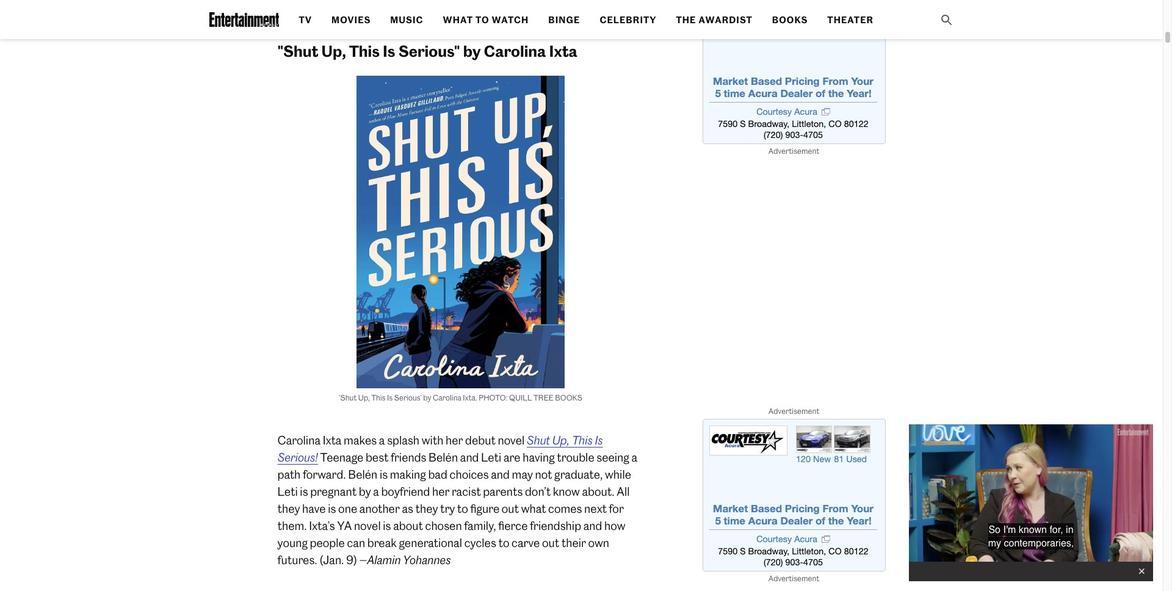 Task type: describe. For each thing, give the bounding box(es) containing it.
1 vertical spatial leti
[[278, 485, 298, 499]]

while
[[605, 467, 631, 481]]

0 vertical spatial leti
[[481, 450, 502, 464]]

figure
[[470, 502, 500, 516]]

what to watch link
[[443, 15, 529, 26]]

awardist
[[699, 15, 753, 26]]

1 horizontal spatial out
[[542, 536, 559, 550]]

0 horizontal spatial books
[[555, 393, 583, 402]]

yohannes
[[403, 553, 451, 567]]

what
[[521, 502, 546, 516]]

trouble
[[557, 450, 595, 464]]

ixta's
[[309, 519, 335, 533]]

up, for "shut
[[322, 42, 346, 60]]

try
[[440, 502, 455, 516]]

is left one
[[328, 502, 336, 516]]

quill tree books
[[509, 393, 583, 402]]

theater link
[[828, 15, 874, 26]]

0 horizontal spatial out
[[502, 502, 519, 516]]

binge
[[549, 15, 580, 26]]

by for serious"
[[463, 42, 481, 60]]

don't
[[525, 485, 551, 499]]

shut
[[527, 433, 550, 447]]

about
[[393, 519, 423, 533]]

ya
[[337, 519, 352, 533]]

watch
[[492, 15, 529, 26]]

break
[[367, 536, 397, 550]]

tree
[[534, 393, 554, 402]]

—
[[359, 553, 367, 567]]

0 vertical spatial her
[[446, 433, 463, 447]]

'shut up, this is serious' by carolina ixta image
[[314, 75, 607, 388]]

1 advertisement region from the top
[[703, 0, 886, 144]]

racist
[[452, 485, 481, 499]]

how
[[605, 519, 626, 533]]

tv link
[[299, 15, 312, 26]]

this for "shut
[[349, 42, 380, 60]]

about.
[[582, 485, 615, 499]]

best
[[366, 450, 389, 464]]

(jan.
[[320, 553, 344, 567]]

making
[[390, 467, 426, 481]]

as
[[402, 502, 413, 516]]

novel inside teenage best friends belén and leti are having trouble seeing a path forward. belén is making bad choices and may not graduate, while leti is pregnant by a boyfriend her racist parents don't know about. all they have is one another as they try to figure out what comes next for them. ixta's ya novel is about chosen family, fierce friendship and how young people can break generational cycles to carve out their own futures. (jan. 9) —
[[354, 519, 381, 533]]

to
[[476, 15, 489, 26]]

ixta.
[[463, 393, 477, 402]]

music
[[390, 15, 424, 26]]

1 horizontal spatial novel
[[498, 433, 525, 447]]

2 vertical spatial carolina
[[278, 433, 321, 447]]

boyfriend
[[381, 485, 430, 499]]

teenage best friends belén and leti are having trouble seeing a path forward. belén is making bad choices and may not graduate, while leti is pregnant by a boyfriend her racist parents don't know about. all they have is one another as they try to figure out what comes next for them. ixta's ya novel is about chosen family, fierce friendship and how young people can break generational cycles to carve out their own futures. (jan. 9) —
[[278, 450, 638, 567]]

generational
[[399, 536, 462, 550]]

2 vertical spatial and
[[584, 519, 602, 533]]

"shut up, this is serious" by carolina ixta
[[278, 42, 578, 60]]

'shut
[[339, 393, 357, 402]]

have
[[302, 502, 326, 516]]

chosen
[[425, 519, 462, 533]]

pregnant
[[310, 485, 357, 499]]

forward.
[[303, 467, 346, 481]]

teenage
[[320, 450, 364, 464]]

carve
[[512, 536, 540, 550]]

family,
[[464, 519, 496, 533]]

up, for shut
[[552, 433, 570, 447]]

serious"
[[399, 42, 460, 60]]

by inside teenage best friends belén and leti are having trouble seeing a path forward. belén is making bad choices and may not graduate, while leti is pregnant by a boyfriend her racist parents don't know about. all they have is one another as they try to figure out what comes next for them. ixta's ya novel is about chosen family, fierce friendship and how young people can break generational cycles to carve out their own futures. (jan. 9) —
[[359, 485, 371, 499]]

graduate,
[[555, 467, 603, 481]]

is for shut
[[595, 433, 603, 447]]

path
[[278, 467, 301, 481]]

friends
[[391, 450, 427, 464]]

is for 'shut
[[387, 393, 393, 402]]

young
[[278, 536, 308, 550]]

alamin yohannes
[[367, 553, 451, 567]]

0 horizontal spatial ixta
[[323, 433, 342, 447]]

binge link
[[549, 15, 580, 26]]

having
[[523, 450, 555, 464]]

can
[[347, 536, 365, 550]]

alamin
[[367, 553, 401, 567]]

music link
[[390, 15, 424, 26]]

carolina for ixta.
[[433, 393, 462, 402]]

shut up, this is serious! link
[[278, 433, 603, 464]]

what
[[443, 15, 473, 26]]

search image
[[939, 13, 954, 27]]

people
[[310, 536, 345, 550]]

know
[[553, 485, 580, 499]]



Task type: vqa. For each thing, say whether or not it's contained in the screenshot.
path at bottom left
yes



Task type: locate. For each thing, give the bounding box(es) containing it.
debut
[[465, 433, 496, 447]]

1 horizontal spatial to
[[499, 536, 510, 550]]

0 vertical spatial advertisement region
[[703, 0, 886, 144]]

belén up bad
[[429, 450, 458, 464]]

is up "break"
[[383, 519, 391, 533]]

her down bad
[[432, 485, 450, 499]]

this down movies
[[349, 42, 380, 60]]

carolina
[[484, 42, 546, 60], [433, 393, 462, 402], [278, 433, 321, 447]]

0 vertical spatial out
[[502, 502, 519, 516]]

this for 'shut
[[371, 393, 386, 402]]

to
[[457, 502, 468, 516], [499, 536, 510, 550]]

out
[[502, 502, 519, 516], [542, 536, 559, 550]]

leti down path
[[278, 485, 298, 499]]

this inside shut up, this is serious!
[[572, 433, 593, 447]]

their
[[562, 536, 586, 550]]

choices
[[450, 467, 489, 481]]

ixta down binge link
[[549, 42, 578, 60]]

1 vertical spatial books
[[555, 393, 583, 402]]

is up have
[[300, 485, 308, 499]]

1 horizontal spatial and
[[491, 467, 510, 481]]

"shut
[[278, 42, 318, 60]]

0 horizontal spatial carolina
[[278, 433, 321, 447]]

0 vertical spatial belén
[[429, 450, 458, 464]]

books left theater link
[[772, 15, 808, 26]]

up,
[[322, 42, 346, 60], [358, 393, 370, 402], [552, 433, 570, 447]]

they
[[278, 502, 300, 516], [416, 502, 438, 516]]

her right with
[[446, 433, 463, 447]]

0 horizontal spatial they
[[278, 502, 300, 516]]

0 horizontal spatial up,
[[322, 42, 346, 60]]

parents
[[483, 485, 523, 499]]

9)
[[346, 553, 357, 567]]

futures.
[[278, 553, 317, 567]]

and up parents
[[491, 467, 510, 481]]

is up seeing
[[595, 433, 603, 447]]

0 vertical spatial is
[[383, 42, 395, 60]]

1 horizontal spatial ixta
[[549, 42, 578, 60]]

1 vertical spatial carolina
[[433, 393, 462, 402]]

them.
[[278, 519, 307, 533]]

1 vertical spatial up,
[[358, 393, 370, 402]]

carolina left ixta. at the left bottom of page
[[433, 393, 462, 402]]

2 vertical spatial is
[[595, 433, 603, 447]]

this for shut
[[572, 433, 593, 447]]

1 vertical spatial novel
[[354, 519, 381, 533]]

is left serious'
[[387, 393, 393, 402]]

1 horizontal spatial by
[[423, 393, 431, 402]]

carolina up 'serious!'
[[278, 433, 321, 447]]

by right serious'
[[423, 393, 431, 402]]

movies
[[332, 15, 371, 26]]

next
[[584, 502, 607, 516]]

0 horizontal spatial to
[[457, 502, 468, 516]]

friendship
[[530, 519, 581, 533]]

1 they from the left
[[278, 502, 300, 516]]

are
[[504, 450, 521, 464]]

novel up can
[[354, 519, 381, 533]]

1 horizontal spatial carolina
[[433, 393, 462, 402]]

up, right 'shut
[[358, 393, 370, 402]]

by up another
[[359, 485, 371, 499]]

theater
[[828, 15, 874, 26]]

up, up trouble
[[552, 433, 570, 447]]

not
[[535, 467, 552, 481]]

1 horizontal spatial books
[[772, 15, 808, 26]]

by
[[463, 42, 481, 60], [423, 393, 431, 402], [359, 485, 371, 499]]

movies link
[[332, 15, 371, 26]]

1 horizontal spatial up,
[[358, 393, 370, 402]]

2 horizontal spatial and
[[584, 519, 602, 533]]

may
[[512, 467, 533, 481]]

novel up are
[[498, 433, 525, 447]]

shut up, this is serious!
[[278, 433, 603, 464]]

the awardist link
[[676, 15, 753, 26]]

this up trouble
[[572, 433, 593, 447]]

leti
[[481, 450, 502, 464], [278, 485, 298, 499]]

bad
[[428, 467, 448, 481]]

own
[[588, 536, 609, 550]]

books
[[772, 15, 808, 26], [555, 393, 583, 402]]

'shut up, this is serious' by carolina ixta.
[[339, 393, 477, 402]]

1 vertical spatial this
[[371, 393, 386, 402]]

0 horizontal spatial belén
[[348, 467, 378, 481]]

quill
[[509, 393, 532, 402]]

1 vertical spatial and
[[491, 467, 510, 481]]

up, inside shut up, this is serious!
[[552, 433, 570, 447]]

and up 'choices'
[[460, 450, 479, 464]]

2 horizontal spatial by
[[463, 42, 481, 60]]

serious'
[[394, 393, 422, 402]]

makes
[[344, 433, 377, 447]]

0 vertical spatial books
[[772, 15, 808, 26]]

belén down the best
[[348, 467, 378, 481]]

books right tree
[[555, 393, 583, 402]]

2 horizontal spatial carolina
[[484, 42, 546, 60]]

splash
[[387, 433, 420, 447]]

0 vertical spatial this
[[349, 42, 380, 60]]

by for serious'
[[423, 393, 431, 402]]

0 horizontal spatial leti
[[278, 485, 298, 499]]

1 horizontal spatial they
[[416, 502, 438, 516]]

to right try
[[457, 502, 468, 516]]

0 vertical spatial carolina
[[484, 42, 546, 60]]

1 vertical spatial a
[[632, 450, 638, 464]]

0 vertical spatial a
[[379, 433, 385, 447]]

2 vertical spatial this
[[572, 433, 593, 447]]

2 they from the left
[[416, 502, 438, 516]]

cycles
[[464, 536, 496, 550]]

is down the best
[[380, 467, 388, 481]]

out up fierce
[[502, 502, 519, 516]]

seeing
[[597, 450, 630, 464]]

celebrity
[[600, 15, 657, 26]]

carolina for ixta
[[484, 42, 546, 60]]

carolina down the watch
[[484, 42, 546, 60]]

fierce
[[498, 519, 528, 533]]

0 horizontal spatial by
[[359, 485, 371, 499]]

with
[[422, 433, 444, 447]]

1 vertical spatial belén
[[348, 467, 378, 481]]

advertisement region
[[703, 0, 886, 144], [703, 419, 886, 572]]

0 vertical spatial and
[[460, 450, 479, 464]]

this left serious'
[[371, 393, 386, 402]]

a up another
[[373, 485, 379, 499]]

1 horizontal spatial belén
[[429, 450, 458, 464]]

1 vertical spatial advertisement region
[[703, 419, 886, 572]]

they up them.
[[278, 502, 300, 516]]

0 horizontal spatial novel
[[354, 519, 381, 533]]

another
[[360, 502, 400, 516]]

0 vertical spatial ixta
[[549, 42, 578, 60]]

0 vertical spatial to
[[457, 502, 468, 516]]

what to watch
[[443, 15, 529, 26]]

1 horizontal spatial leti
[[481, 450, 502, 464]]

up, for 'shut
[[358, 393, 370, 402]]

is inside shut up, this is serious!
[[595, 433, 603, 447]]

carolina ixta makes a splash with her debut novel
[[278, 433, 527, 447]]

2 vertical spatial a
[[373, 485, 379, 499]]

1 vertical spatial out
[[542, 536, 559, 550]]

a right seeing
[[632, 450, 638, 464]]

up, down movies
[[322, 42, 346, 60]]

2 vertical spatial up,
[[552, 433, 570, 447]]

0 vertical spatial by
[[463, 42, 481, 60]]

0 vertical spatial novel
[[498, 433, 525, 447]]

to down fierce
[[499, 536, 510, 550]]

ixta up teenage
[[323, 433, 342, 447]]

for
[[609, 502, 624, 516]]

by down to
[[463, 42, 481, 60]]

0 horizontal spatial and
[[460, 450, 479, 464]]

books link
[[772, 15, 808, 26]]

comes
[[548, 502, 582, 516]]

and down next
[[584, 519, 602, 533]]

0 vertical spatial up,
[[322, 42, 346, 60]]

serious!
[[278, 450, 318, 464]]

1 vertical spatial is
[[387, 393, 393, 402]]

the
[[676, 15, 696, 26]]

2 vertical spatial by
[[359, 485, 371, 499]]

tv
[[299, 15, 312, 26]]

her inside teenage best friends belén and leti are having trouble seeing a path forward. belén is making bad choices and may not graduate, while leti is pregnant by a boyfriend her racist parents don't know about. all they have is one another as they try to figure out what comes next for them. ixta's ya novel is about chosen family, fierce friendship and how young people can break generational cycles to carve out their own futures. (jan. 9) —
[[432, 485, 450, 499]]

home image
[[209, 12, 279, 27]]

1 vertical spatial her
[[432, 485, 450, 499]]

1 vertical spatial by
[[423, 393, 431, 402]]

all
[[617, 485, 630, 499]]

a up the best
[[379, 433, 385, 447]]

leti down debut at the bottom left
[[481, 450, 502, 464]]

2 horizontal spatial up,
[[552, 433, 570, 447]]

1 vertical spatial to
[[499, 536, 510, 550]]

2 advertisement region from the top
[[703, 419, 886, 572]]

celebrity link
[[600, 15, 657, 26]]

this
[[349, 42, 380, 60], [371, 393, 386, 402], [572, 433, 593, 447]]

ixta
[[549, 42, 578, 60], [323, 433, 342, 447]]

is
[[383, 42, 395, 60], [387, 393, 393, 402], [595, 433, 603, 447]]

is
[[380, 467, 388, 481], [300, 485, 308, 499], [328, 502, 336, 516], [383, 519, 391, 533]]

is for "shut
[[383, 42, 395, 60]]

is down music link at the left of page
[[383, 42, 395, 60]]

out down friendship
[[542, 536, 559, 550]]

1 vertical spatial ixta
[[323, 433, 342, 447]]

they right as
[[416, 502, 438, 516]]

one
[[338, 502, 357, 516]]

the awardist
[[676, 15, 753, 26]]

her
[[446, 433, 463, 447], [432, 485, 450, 499]]



